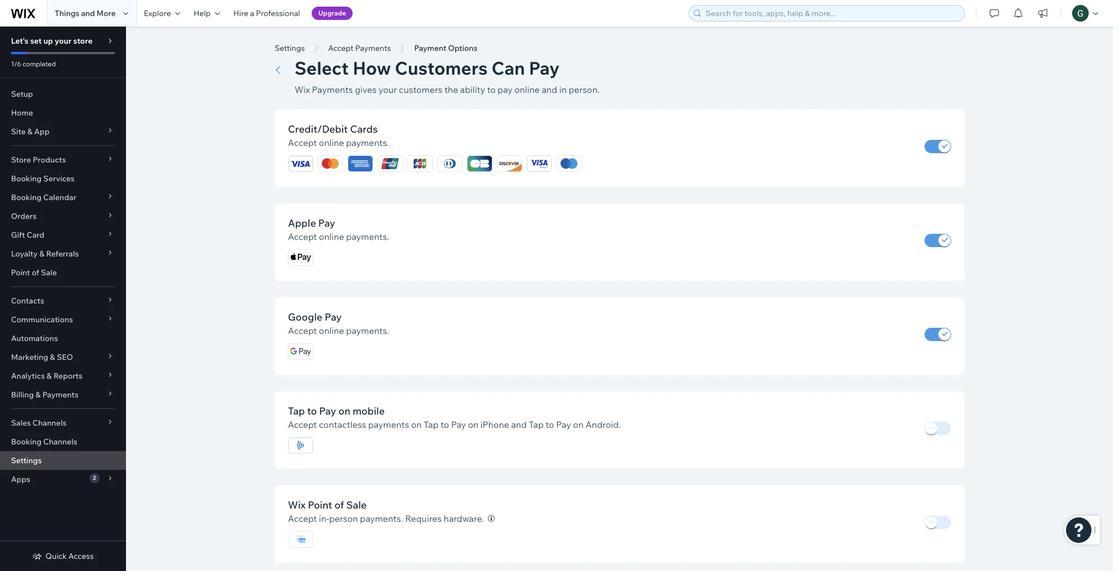 Task type: locate. For each thing, give the bounding box(es) containing it.
pay right google
[[325, 311, 342, 323]]

of inside sidebar element
[[32, 268, 39, 278]]

loyalty & referrals
[[11, 249, 79, 259]]

pay up in on the right top of the page
[[529, 57, 560, 79]]

diners image
[[438, 156, 462, 171]]

accept payments
[[328, 43, 391, 53]]

products
[[33, 155, 66, 165]]

1 vertical spatial your
[[379, 84, 397, 95]]

tap right payments
[[424, 419, 439, 430]]

0 horizontal spatial payments
[[42, 390, 78, 400]]

services
[[43, 174, 75, 184]]

accept inside google pay accept online payments.
[[288, 325, 317, 336]]

channels up booking channels
[[33, 418, 67, 428]]

billing
[[11, 390, 34, 400]]

setup
[[11, 89, 33, 99]]

3 booking from the top
[[11, 437, 42, 447]]

1 horizontal spatial and
[[511, 419, 527, 430]]

hire
[[233, 8, 248, 18]]

apple pay accept online payments.
[[288, 217, 389, 242]]

0 vertical spatial settings
[[275, 43, 305, 53]]

jcb image
[[408, 156, 432, 171]]

1 vertical spatial sale
[[346, 499, 367, 511]]

payments. for google pay
[[346, 325, 389, 336]]

booking for booking channels
[[11, 437, 42, 447]]

2 horizontal spatial and
[[542, 84, 557, 95]]

quick access
[[46, 551, 94, 561]]

1 horizontal spatial payments
[[312, 84, 353, 95]]

& inside popup button
[[36, 390, 41, 400]]

& left seo
[[50, 352, 55, 362]]

loyalty
[[11, 249, 38, 259]]

payments down select
[[312, 84, 353, 95]]

apple pay image
[[289, 250, 313, 265]]

booking for booking services
[[11, 174, 42, 184]]

2 horizontal spatial payments
[[355, 43, 391, 53]]

accept inside "apple pay accept online payments."
[[288, 231, 317, 242]]

settings down professional
[[275, 43, 305, 53]]

customers
[[399, 84, 443, 95]]

your right the gives at top left
[[379, 84, 397, 95]]

analytics & reports button
[[0, 367, 126, 385]]

your right up
[[55, 36, 71, 46]]

booking channels link
[[0, 432, 126, 451]]

0 horizontal spatial your
[[55, 36, 71, 46]]

2
[[93, 474, 96, 481]]

to up tap to pay on mobile image
[[307, 405, 317, 417]]

sales
[[11, 418, 31, 428]]

accept
[[328, 43, 354, 53], [288, 137, 317, 148], [288, 231, 317, 242], [288, 325, 317, 336], [288, 419, 317, 430], [288, 513, 317, 524]]

accept up wix point of sale icon
[[288, 513, 317, 524]]

booking up orders
[[11, 192, 42, 202]]

1/6
[[11, 60, 21, 68]]

payments. inside "apple pay accept online payments."
[[346, 231, 389, 242]]

of down loyalty & referrals
[[32, 268, 39, 278]]

sale
[[41, 268, 57, 278], [346, 499, 367, 511]]

booking for booking calendar
[[11, 192, 42, 202]]

payments. inside google pay accept online payments.
[[346, 325, 389, 336]]

sales channels
[[11, 418, 67, 428]]

booking inside dropdown button
[[11, 192, 42, 202]]

0 vertical spatial booking
[[11, 174, 42, 184]]

hire a professional
[[233, 8, 300, 18]]

online inside google pay accept online payments.
[[319, 325, 344, 336]]

1 vertical spatial payments
[[312, 84, 353, 95]]

and left more on the left of page
[[81, 8, 95, 18]]

cards
[[350, 123, 378, 135]]

on left android.
[[573, 419, 584, 430]]

online for credit/debit cards
[[319, 137, 344, 148]]

tap to pay on mobile accept contactless payments on tap to pay on iphone and tap to pay on android.
[[288, 405, 621, 430]]

accept down the apple
[[288, 231, 317, 242]]

and inside select how customers can pay wix payments gives your customers the ability to pay online and in person.
[[542, 84, 557, 95]]

wix point of sale image
[[293, 532, 308, 547]]

0 horizontal spatial point
[[11, 268, 30, 278]]

seo
[[57, 352, 73, 362]]

communications button
[[0, 310, 126, 329]]

the
[[445, 84, 458, 95]]

automations
[[11, 333, 58, 343]]

booking calendar
[[11, 192, 76, 202]]

1 vertical spatial channels
[[43, 437, 77, 447]]

online
[[515, 84, 540, 95], [319, 137, 344, 148], [319, 231, 344, 242], [319, 325, 344, 336]]

0 horizontal spatial settings
[[11, 456, 42, 465]]

settings up apps
[[11, 456, 42, 465]]

quick access button
[[32, 551, 94, 561]]

credit/debit
[[288, 123, 348, 135]]

billing & payments
[[11, 390, 78, 400]]

2 vertical spatial payments
[[42, 390, 78, 400]]

0 vertical spatial sale
[[41, 268, 57, 278]]

contacts button
[[0, 291, 126, 310]]

accept inside tap to pay on mobile accept contactless payments on tap to pay on iphone and tap to pay on android.
[[288, 419, 317, 430]]

loyalty & referrals button
[[0, 244, 126, 263]]

0 vertical spatial your
[[55, 36, 71, 46]]

pay inside "apple pay accept online payments."
[[318, 217, 335, 229]]

0 horizontal spatial of
[[32, 268, 39, 278]]

& for analytics
[[47, 371, 52, 381]]

settings inside settings link
[[11, 456, 42, 465]]

sale inside sidebar element
[[41, 268, 57, 278]]

to left iphone
[[441, 419, 449, 430]]

point
[[11, 268, 30, 278], [308, 499, 332, 511]]

online inside credit/debit cards accept online payments.
[[319, 137, 344, 148]]

contacts
[[11, 296, 44, 306]]

select
[[295, 57, 349, 79]]

tap up tap to pay on mobile image
[[288, 405, 305, 417]]

to
[[487, 84, 496, 95], [307, 405, 317, 417], [441, 419, 449, 430], [546, 419, 554, 430]]

pay
[[529, 57, 560, 79], [318, 217, 335, 229], [325, 311, 342, 323], [319, 405, 336, 417], [451, 419, 466, 430], [556, 419, 571, 430]]

contactless
[[319, 419, 366, 430]]

point inside sidebar element
[[11, 268, 30, 278]]

1 vertical spatial settings
[[11, 456, 42, 465]]

channels for booking channels
[[43, 437, 77, 447]]

how
[[353, 57, 391, 79]]

sidebar element
[[0, 27, 126, 571]]

1 horizontal spatial of
[[335, 499, 344, 511]]

explore
[[144, 8, 171, 18]]

to left 'pay'
[[487, 84, 496, 95]]

settings
[[275, 43, 305, 53], [11, 456, 42, 465]]

accept up select
[[328, 43, 354, 53]]

referrals
[[46, 249, 79, 259]]

payments. for apple pay
[[346, 231, 389, 242]]

settings inside settings 'button'
[[275, 43, 305, 53]]

pay up contactless
[[319, 405, 336, 417]]

booking services
[[11, 174, 75, 184]]

channels down sales channels popup button
[[43, 437, 77, 447]]

& right loyalty
[[39, 249, 44, 259]]

google
[[288, 311, 323, 323]]

set
[[30, 36, 42, 46]]

2 vertical spatial booking
[[11, 437, 42, 447]]

of up the person
[[335, 499, 344, 511]]

1 booking from the top
[[11, 174, 42, 184]]

1 vertical spatial of
[[335, 499, 344, 511]]

online inside "apple pay accept online payments."
[[319, 231, 344, 242]]

& right 'billing'
[[36, 390, 41, 400]]

chinaunionpay image
[[378, 156, 402, 171]]

& right site
[[27, 127, 32, 137]]

marketing & seo button
[[0, 348, 126, 367]]

point down loyalty
[[11, 268, 30, 278]]

2 booking from the top
[[11, 192, 42, 202]]

payments up how
[[355, 43, 391, 53]]

1/6 completed
[[11, 60, 56, 68]]

1 horizontal spatial your
[[379, 84, 397, 95]]

store products
[[11, 155, 66, 165]]

1 horizontal spatial point
[[308, 499, 332, 511]]

accept up tap to pay on mobile image
[[288, 419, 317, 430]]

sale down loyalty & referrals
[[41, 268, 57, 278]]

apps
[[11, 474, 30, 484]]

0 horizontal spatial tap
[[288, 405, 305, 417]]

1 vertical spatial booking
[[11, 192, 42, 202]]

& left reports
[[47, 371, 52, 381]]

your
[[55, 36, 71, 46], [379, 84, 397, 95]]

quick
[[46, 551, 67, 561]]

0 vertical spatial and
[[81, 8, 95, 18]]

0 horizontal spatial sale
[[41, 268, 57, 278]]

wix down select
[[295, 84, 310, 95]]

&
[[27, 127, 32, 137], [39, 249, 44, 259], [50, 352, 55, 362], [47, 371, 52, 381], [36, 390, 41, 400]]

gives
[[355, 84, 377, 95]]

sale up the person
[[346, 499, 367, 511]]

orders
[[11, 211, 37, 221]]

payments. inside credit/debit cards accept online payments.
[[346, 137, 389, 148]]

and left in on the right top of the page
[[542, 84, 557, 95]]

wix up wix point of sale icon
[[288, 499, 306, 511]]

tap
[[288, 405, 305, 417], [424, 419, 439, 430], [529, 419, 544, 430]]

credit/debit cards accept online payments.
[[288, 123, 389, 148]]

settings for settings link
[[11, 456, 42, 465]]

0 vertical spatial channels
[[33, 418, 67, 428]]

settings button
[[269, 40, 310, 56]]

0 vertical spatial of
[[32, 268, 39, 278]]

1 vertical spatial and
[[542, 84, 557, 95]]

and right iphone
[[511, 419, 527, 430]]

payments. for credit/debit cards
[[346, 137, 389, 148]]

1 horizontal spatial sale
[[346, 499, 367, 511]]

a
[[250, 8, 254, 18]]

0 vertical spatial wix
[[295, 84, 310, 95]]

accept down google
[[288, 325, 317, 336]]

pay left android.
[[556, 419, 571, 430]]

pay right the apple
[[318, 217, 335, 229]]

let's
[[11, 36, 29, 46]]

payments down analytics & reports dropdown button
[[42, 390, 78, 400]]

accept down credit/debit
[[288, 137, 317, 148]]

of
[[32, 268, 39, 278], [335, 499, 344, 511]]

booking down sales
[[11, 437, 42, 447]]

on right payments
[[411, 419, 422, 430]]

booking
[[11, 174, 42, 184], [11, 192, 42, 202], [11, 437, 42, 447]]

point up in- on the bottom left of page
[[308, 499, 332, 511]]

tap right iphone
[[529, 419, 544, 430]]

payments
[[355, 43, 391, 53], [312, 84, 353, 95], [42, 390, 78, 400]]

online inside select how customers can pay wix payments gives your customers the ability to pay online and in person.
[[515, 84, 540, 95]]

0 vertical spatial payments
[[355, 43, 391, 53]]

booking services link
[[0, 169, 126, 188]]

apple
[[288, 217, 316, 229]]

gift card button
[[0, 226, 126, 244]]

completed
[[23, 60, 56, 68]]

orders button
[[0, 207, 126, 226]]

0 vertical spatial point
[[11, 268, 30, 278]]

Search for tools, apps, help & more... field
[[703, 6, 961, 21]]

visa image
[[289, 156, 313, 171]]

booking down store
[[11, 174, 42, 184]]

in
[[559, 84, 567, 95]]

& for loyalty
[[39, 249, 44, 259]]

& for marketing
[[50, 352, 55, 362]]

1 horizontal spatial settings
[[275, 43, 305, 53]]

channels inside popup button
[[33, 418, 67, 428]]

settings for settings 'button'
[[275, 43, 305, 53]]

on
[[338, 405, 350, 417], [411, 419, 422, 430], [468, 419, 479, 430], [573, 419, 584, 430]]

2 vertical spatial and
[[511, 419, 527, 430]]

settings link
[[0, 451, 126, 470]]



Task type: vqa. For each thing, say whether or not it's contained in the screenshot.
Community
no



Task type: describe. For each thing, give the bounding box(es) containing it.
online for apple pay
[[319, 231, 344, 242]]

setup link
[[0, 85, 126, 103]]

options
[[448, 43, 478, 53]]

analytics
[[11, 371, 45, 381]]

google pay image
[[289, 344, 313, 359]]

person
[[329, 513, 358, 524]]

person.
[[569, 84, 600, 95]]

more
[[97, 8, 116, 18]]

wix point of sale
[[288, 499, 367, 511]]

professional
[[256, 8, 300, 18]]

payment options
[[414, 43, 478, 53]]

1 vertical spatial wix
[[288, 499, 306, 511]]

on left iphone
[[468, 419, 479, 430]]

payments inside button
[[355, 43, 391, 53]]

automations link
[[0, 329, 126, 348]]

channels for sales channels
[[33, 418, 67, 428]]

store
[[73, 36, 93, 46]]

reports
[[53, 371, 82, 381]]

card
[[27, 230, 44, 240]]

payments inside popup button
[[42, 390, 78, 400]]

upgrade button
[[312, 7, 353, 20]]

store products button
[[0, 150, 126, 169]]

pay inside select how customers can pay wix payments gives your customers the ability to pay online and in person.
[[529, 57, 560, 79]]

mastercard image
[[318, 156, 343, 171]]

requires
[[405, 513, 442, 524]]

payments inside select how customers can pay wix payments gives your customers the ability to pay online and in person.
[[312, 84, 353, 95]]

your inside select how customers can pay wix payments gives your customers the ability to pay online and in person.
[[379, 84, 397, 95]]

things and more
[[55, 8, 116, 18]]

point of sale
[[11, 268, 57, 278]]

and inside tap to pay on mobile accept contactless payments on tap to pay on iphone and tap to pay on android.
[[511, 419, 527, 430]]

help button
[[187, 0, 227, 27]]

google pay accept online payments.
[[288, 311, 389, 336]]

analytics & reports
[[11, 371, 82, 381]]

pay left iphone
[[451, 419, 466, 430]]

let's set up your store
[[11, 36, 93, 46]]

2 horizontal spatial tap
[[529, 419, 544, 430]]

ability
[[460, 84, 485, 95]]

site & app
[[11, 127, 50, 137]]

maestro image
[[557, 156, 582, 171]]

discover image
[[498, 156, 522, 171]]

accept in-person payments. requires hardware.
[[288, 513, 484, 524]]

store
[[11, 155, 31, 165]]

payment
[[414, 43, 446, 53]]

site
[[11, 127, 26, 137]]

communications
[[11, 315, 73, 324]]

online for google pay
[[319, 325, 344, 336]]

in-
[[319, 513, 329, 524]]

pay
[[498, 84, 513, 95]]

& for billing
[[36, 390, 41, 400]]

site & app button
[[0, 122, 126, 141]]

hire a professional link
[[227, 0, 307, 27]]

payment options button
[[409, 40, 483, 56]]

to left android.
[[546, 419, 554, 430]]

booking channels
[[11, 437, 77, 447]]

can
[[492, 57, 525, 79]]

0 horizontal spatial and
[[81, 8, 95, 18]]

to inside select how customers can pay wix payments gives your customers the ability to pay online and in person.
[[487, 84, 496, 95]]

gift card
[[11, 230, 44, 240]]

booking calendar button
[[0, 188, 126, 207]]

payments
[[368, 419, 409, 430]]

tap to pay on mobile image
[[289, 438, 313, 453]]

accept payments button
[[323, 40, 397, 56]]

android.
[[586, 419, 621, 430]]

hardware.
[[444, 513, 484, 524]]

iphone
[[481, 419, 509, 430]]

marketing
[[11, 352, 48, 362]]

gift
[[11, 230, 25, 240]]

help
[[194, 8, 211, 18]]

cartesbancaires image
[[468, 156, 492, 171]]

home
[[11, 108, 33, 118]]

point of sale link
[[0, 263, 126, 282]]

billing & payments button
[[0, 385, 126, 404]]

mobile
[[353, 405, 385, 417]]

sales channels button
[[0, 413, 126, 432]]

your inside sidebar element
[[55, 36, 71, 46]]

pay inside google pay accept online payments.
[[325, 311, 342, 323]]

amex image
[[348, 156, 373, 171]]

select how customers can pay wix payments gives your customers the ability to pay online and in person.
[[295, 57, 600, 95]]

1 vertical spatial point
[[308, 499, 332, 511]]

calendar
[[43, 192, 76, 202]]

marketing & seo
[[11, 352, 73, 362]]

& for site
[[27, 127, 32, 137]]

up
[[43, 36, 53, 46]]

things
[[55, 8, 79, 18]]

1 horizontal spatial tap
[[424, 419, 439, 430]]

accept inside accept payments button
[[328, 43, 354, 53]]

wix inside select how customers can pay wix payments gives your customers the ability to pay online and in person.
[[295, 84, 310, 95]]

accept inside credit/debit cards accept online payments.
[[288, 137, 317, 148]]

electron image
[[527, 156, 552, 171]]

home link
[[0, 103, 126, 122]]

on up contactless
[[338, 405, 350, 417]]

customers
[[395, 57, 488, 79]]

upgrade
[[318, 9, 346, 17]]

app
[[34, 127, 50, 137]]



